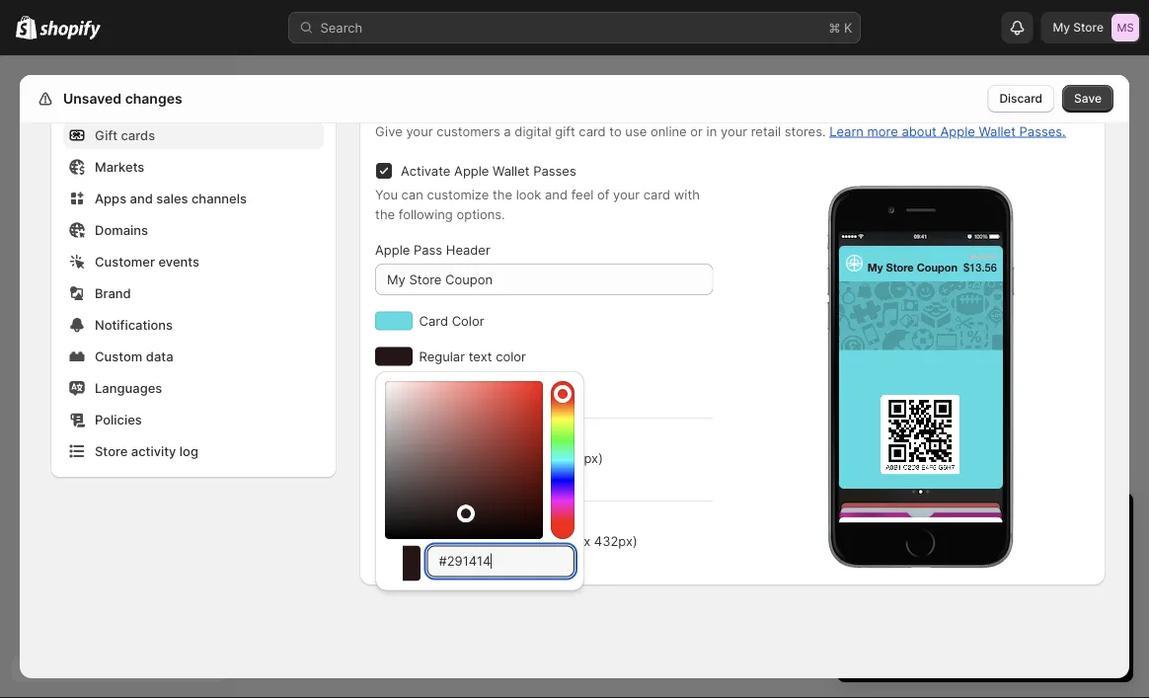 Task type: describe. For each thing, give the bounding box(es) containing it.
1 horizontal spatial to
[[902, 546, 914, 561]]

text for secondary
[[488, 384, 512, 399]]

my store coupon
[[868, 261, 958, 274]]

your inside you can customize the look and feel of your card with the following options.
[[613, 187, 640, 202]]

use a custom banner (1125px x 432px)
[[401, 533, 638, 549]]

more
[[867, 123, 898, 139]]

online inside to customize your online store and add bonus features
[[873, 605, 909, 621]]

custom data link
[[63, 343, 324, 370]]

brand link
[[63, 279, 324, 307]]

give your customers a digital gift card to use online or in your retail stores. learn more about apple wallet passes.
[[375, 123, 1066, 139]]

$1/month
[[982, 566, 1039, 581]]

store activity log
[[95, 443, 198, 459]]

banner
[[487, 533, 530, 549]]

settings dialog
[[20, 0, 1130, 684]]

left
[[925, 510, 956, 534]]

432px)
[[594, 533, 638, 549]]

⌘
[[829, 20, 841, 35]]

coupon
[[917, 261, 958, 274]]

0 vertical spatial apple
[[941, 123, 975, 139]]

notifications
[[95, 317, 173, 332]]

your inside dropdown button
[[983, 510, 1024, 534]]

Apple Pass Header text field
[[375, 264, 713, 295]]

customer events link
[[63, 248, 324, 276]]

to inside the settings dialog
[[610, 123, 622, 139]]

data
[[146, 349, 173, 364]]

log
[[180, 443, 198, 459]]

regular
[[419, 349, 465, 364]]

channels
[[192, 191, 247, 206]]

options.
[[457, 206, 505, 222]]

brand
[[95, 285, 131, 301]]

 image inside the settings dialog
[[846, 255, 863, 272]]

discard button
[[988, 85, 1055, 113]]

stores.
[[785, 123, 826, 139]]

store for my store
[[1074, 20, 1104, 35]]

apple pass header
[[375, 242, 491, 257]]

customers
[[437, 123, 500, 139]]

domains
[[95, 222, 148, 237]]

balance
[[969, 253, 997, 260]]

⌘ k
[[829, 20, 853, 35]]

about
[[902, 123, 937, 139]]

3 days left in your trial button
[[837, 493, 1134, 534]]

settings
[[59, 90, 115, 107]]

(90px
[[517, 450, 552, 466]]

1 vertical spatial  image
[[880, 389, 962, 479]]

3 inside 3 days left in your trial dropdown button
[[857, 510, 870, 534]]

give
[[375, 123, 403, 139]]

paid
[[928, 546, 955, 561]]

text for regular
[[469, 349, 492, 364]]

unsaved changes
[[63, 90, 182, 107]]

my for my store
[[1053, 20, 1070, 35]]

shopify image
[[16, 15, 37, 39]]

and for to
[[947, 605, 970, 621]]

1 vertical spatial wallet
[[493, 163, 530, 178]]

regular text color
[[419, 349, 526, 364]]

0 horizontal spatial card
[[579, 123, 606, 139]]

$13.56
[[964, 261, 997, 274]]

apps
[[95, 191, 127, 206]]

following
[[399, 206, 453, 222]]

trial
[[1030, 510, 1065, 534]]

a left paid
[[918, 546, 925, 561]]

markets
[[95, 159, 144, 174]]

can
[[402, 187, 423, 202]]

app
[[901, 586, 923, 601]]

a left 'digital'
[[504, 123, 511, 139]]

color
[[452, 313, 484, 328]]

notifications link
[[63, 311, 324, 339]]

(1125px
[[534, 533, 580, 549]]

you
[[375, 187, 398, 202]]

and for switch
[[987, 546, 1010, 561]]

feel
[[571, 187, 594, 202]]

your right give
[[406, 123, 433, 139]]

header
[[446, 242, 491, 257]]

secondary
[[419, 384, 485, 399]]

passes.
[[1020, 123, 1066, 139]]

gift cards
[[95, 127, 155, 143]]

search
[[320, 20, 363, 35]]

save button
[[1063, 85, 1114, 113]]

$50
[[873, 586, 897, 601]]

1 vertical spatial the
[[375, 206, 395, 222]]

retail
[[751, 123, 781, 139]]

events
[[158, 254, 200, 269]]

my for my store coupon
[[868, 261, 883, 274]]

passes
[[533, 163, 576, 178]]

and for you
[[545, 187, 568, 202]]

for
[[961, 566, 978, 581]]

use a custom logo (90px × 90px)
[[401, 450, 603, 466]]

to inside to customize your online store and add bonus features
[[1000, 586, 1012, 601]]

$50 app store credit
[[873, 586, 997, 601]]

my store image
[[1112, 14, 1140, 41]]

activity
[[131, 443, 176, 459]]

2 vertical spatial store
[[95, 443, 128, 459]]

activate
[[401, 163, 451, 178]]

of
[[597, 187, 610, 202]]

or
[[691, 123, 703, 139]]

plan
[[958, 546, 984, 561]]

color for secondary text color
[[515, 384, 546, 399]]

a left banner
[[428, 533, 435, 549]]

customer events
[[95, 254, 200, 269]]



Task type: vqa. For each thing, say whether or not it's contained in the screenshot.
MY associated with My Store
yes



Task type: locate. For each thing, give the bounding box(es) containing it.
 image up the left
[[880, 389, 962, 479]]

my
[[1053, 20, 1070, 35], [868, 261, 883, 274]]

90px)
[[568, 450, 603, 466]]

your inside to customize your online store and add bonus features
[[1082, 586, 1108, 601]]

my left coupon
[[868, 261, 883, 274]]

in
[[707, 123, 717, 139], [961, 510, 977, 534]]

custom
[[95, 349, 143, 364]]

use
[[625, 123, 647, 139]]

logo
[[487, 450, 514, 466]]

1 vertical spatial store
[[886, 261, 914, 274]]

online inside the settings dialog
[[651, 123, 687, 139]]

wallet up look
[[493, 163, 530, 178]]

card color
[[419, 313, 484, 328]]

1 vertical spatial store
[[913, 605, 944, 621]]

2 horizontal spatial to
[[1000, 586, 1012, 601]]

2 custom from the top
[[439, 533, 484, 549]]

to left use
[[610, 123, 622, 139]]

0 vertical spatial  image
[[839, 281, 1003, 350]]

learn more about apple wallet passes. link
[[830, 123, 1066, 139]]

store down 'policies'
[[95, 443, 128, 459]]

the down you
[[375, 206, 395, 222]]

unsaved
[[63, 90, 122, 107]]

apple down 'customers'
[[454, 163, 489, 178]]

store down $50 app store credit
[[913, 605, 944, 621]]

gift
[[95, 127, 118, 143]]

0 vertical spatial customize
[[427, 187, 489, 202]]

your left retail
[[721, 123, 748, 139]]

and inside to customize your online store and add bonus features
[[947, 605, 970, 621]]

0 vertical spatial use
[[401, 450, 425, 466]]

online down $50
[[873, 605, 909, 621]]

0 vertical spatial text
[[469, 349, 492, 364]]

1 horizontal spatial card
[[644, 187, 671, 202]]

look
[[516, 187, 541, 202]]

3 left the days
[[857, 510, 870, 534]]

1 vertical spatial my
[[868, 261, 883, 274]]

languages
[[95, 380, 162, 395]]

card right gift
[[579, 123, 606, 139]]

1 horizontal spatial store
[[886, 261, 914, 274]]

0 vertical spatial online
[[651, 123, 687, 139]]

1 vertical spatial online
[[873, 605, 909, 621]]

0 vertical spatial the
[[493, 187, 513, 202]]

discard
[[1000, 91, 1043, 106]]

learn
[[830, 123, 864, 139]]

and inside apps and sales channels link
[[130, 191, 153, 206]]

store activity log link
[[63, 437, 324, 465]]

pass
[[414, 242, 443, 257]]

0 horizontal spatial in
[[707, 123, 717, 139]]

to right the switch
[[902, 546, 914, 561]]

and right apps
[[130, 191, 153, 206]]

color for regular text color
[[496, 349, 526, 364]]

0 vertical spatial 3
[[857, 510, 870, 534]]

 image down my store coupon
[[839, 281, 1003, 350]]

0 horizontal spatial wallet
[[493, 163, 530, 178]]

card
[[419, 313, 448, 328]]

use for use a custom logo (90px × 90px)
[[401, 450, 425, 466]]

0 vertical spatial in
[[707, 123, 717, 139]]

use
[[401, 450, 425, 466], [401, 533, 425, 549]]

first
[[873, 566, 897, 581]]

customize inside you can customize the look and feel of your card with the following options.
[[427, 187, 489, 202]]

use down secondary
[[401, 450, 425, 466]]

in inside dropdown button
[[961, 510, 977, 534]]

custom data
[[95, 349, 173, 364]]

0 horizontal spatial customize
[[427, 187, 489, 202]]

1 vertical spatial to
[[902, 546, 914, 561]]

0 vertical spatial store
[[1074, 20, 1104, 35]]

color up secondary text color
[[496, 349, 526, 364]]

k
[[844, 20, 853, 35]]

store down months
[[927, 586, 958, 601]]

store left coupon
[[886, 261, 914, 274]]

0 horizontal spatial store
[[95, 443, 128, 459]]

1 horizontal spatial my
[[1053, 20, 1070, 35]]

0 horizontal spatial the
[[375, 206, 395, 222]]

your up get: at the right bottom of the page
[[983, 510, 1024, 534]]

1 horizontal spatial wallet
[[979, 123, 1016, 139]]

3 right "first" at bottom right
[[900, 566, 909, 581]]

store for my store coupon
[[886, 261, 914, 274]]

your right of at the top right of page
[[613, 187, 640, 202]]

custom for logo
[[439, 450, 484, 466]]

a
[[504, 123, 511, 139], [428, 450, 435, 466], [428, 533, 435, 549], [918, 546, 925, 561]]

2 horizontal spatial store
[[1074, 20, 1104, 35]]

with
[[674, 187, 700, 202]]

 image
[[839, 281, 1003, 350], [880, 389, 962, 479]]

credit
[[962, 586, 997, 601]]

to down $1/month
[[1000, 586, 1012, 601]]

my inside the settings dialog
[[868, 261, 883, 274]]

use left banner
[[401, 533, 425, 549]]

1 custom from the top
[[439, 450, 484, 466]]

custom left banner
[[439, 533, 484, 549]]

2 vertical spatial to
[[1000, 586, 1012, 601]]

0 vertical spatial custom
[[439, 450, 484, 466]]

1 vertical spatial apple
[[454, 163, 489, 178]]

0 vertical spatial color
[[496, 349, 526, 364]]

custom left logo
[[439, 450, 484, 466]]

1 vertical spatial in
[[961, 510, 977, 534]]

1 horizontal spatial the
[[493, 187, 513, 202]]

policies link
[[63, 406, 324, 433]]

languages link
[[63, 374, 324, 402]]

days
[[875, 510, 920, 534]]

get:
[[1014, 546, 1037, 561]]

custom for banner
[[439, 533, 484, 549]]

first 3 months for $1/month
[[873, 566, 1039, 581]]

customize up features
[[1016, 586, 1078, 601]]

1 horizontal spatial online
[[873, 605, 909, 621]]

2 vertical spatial apple
[[375, 242, 410, 257]]

digital
[[515, 123, 552, 139]]

card left with
[[644, 187, 671, 202]]

apple
[[941, 123, 975, 139], [454, 163, 489, 178], [375, 242, 410, 257]]

months
[[912, 566, 958, 581]]

0 vertical spatial to
[[610, 123, 622, 139]]

store inside to customize your online store and add bonus features
[[913, 605, 944, 621]]

text down regular text color
[[488, 384, 512, 399]]

color up (90px
[[515, 384, 546, 399]]

1 vertical spatial use
[[401, 533, 425, 549]]

$50 app store credit link
[[873, 586, 997, 601]]

features
[[1041, 605, 1091, 621]]

a left logo
[[428, 450, 435, 466]]

apps and sales channels
[[95, 191, 247, 206]]

and inside you can customize the look and feel of your card with the following options.
[[545, 187, 568, 202]]

0 horizontal spatial 3
[[857, 510, 870, 534]]

card inside you can customize the look and feel of your card with the following options.
[[644, 187, 671, 202]]

custom
[[439, 450, 484, 466], [439, 533, 484, 549]]

customize inside to customize your online store and add bonus features
[[1016, 586, 1078, 601]]

2 use from the top
[[401, 533, 425, 549]]

add
[[974, 605, 997, 621]]

card
[[579, 123, 606, 139], [644, 187, 671, 202]]

store
[[927, 586, 958, 601], [913, 605, 944, 621]]

 image
[[846, 255, 863, 272]]

1 vertical spatial card
[[644, 187, 671, 202]]

online
[[651, 123, 687, 139], [873, 605, 909, 621]]

1 vertical spatial text
[[488, 384, 512, 399]]

0 horizontal spatial online
[[651, 123, 687, 139]]

to
[[610, 123, 622, 139], [902, 546, 914, 561], [1000, 586, 1012, 601]]

your up features
[[1082, 586, 1108, 601]]

1 horizontal spatial customize
[[1016, 586, 1078, 601]]

apple left the pass
[[375, 242, 410, 257]]

use for use a custom banner (1125px x 432px)
[[401, 533, 425, 549]]

online left or
[[651, 123, 687, 139]]

domains link
[[63, 216, 324, 244]]

1 horizontal spatial 3
[[900, 566, 909, 581]]

1 use from the top
[[401, 450, 425, 466]]

save
[[1074, 91, 1102, 106]]

1 vertical spatial customize
[[1016, 586, 1078, 601]]

switch to a paid plan and get:
[[857, 546, 1037, 561]]

0 vertical spatial wallet
[[979, 123, 1016, 139]]

the left look
[[493, 187, 513, 202]]

0 vertical spatial card
[[579, 123, 606, 139]]

gift
[[555, 123, 575, 139]]

in right or
[[707, 123, 717, 139]]

1 vertical spatial color
[[515, 384, 546, 399]]

policies
[[95, 412, 142, 427]]

customer
[[95, 254, 155, 269]]

in right the left
[[961, 510, 977, 534]]

3
[[857, 510, 870, 534], [900, 566, 909, 581]]

wallet
[[979, 123, 1016, 139], [493, 163, 530, 178]]

customize up options.
[[427, 187, 489, 202]]

text up secondary text color
[[469, 349, 492, 364]]

and left add
[[947, 605, 970, 621]]

activate apple wallet passes
[[401, 163, 576, 178]]

shopify image
[[40, 20, 101, 40]]

bonus
[[1000, 605, 1038, 621]]

dialog
[[1138, 56, 1149, 686]]

wallet down discard button
[[979, 123, 1016, 139]]

1 vertical spatial 3
[[900, 566, 909, 581]]

None text field
[[427, 546, 575, 577]]

1 vertical spatial custom
[[439, 533, 484, 549]]

1 horizontal spatial in
[[961, 510, 977, 534]]

0 vertical spatial my
[[1053, 20, 1070, 35]]

0 horizontal spatial my
[[868, 261, 883, 274]]

my left my store image
[[1053, 20, 1070, 35]]

0 vertical spatial store
[[927, 586, 958, 601]]

2 horizontal spatial apple
[[941, 123, 975, 139]]

x
[[584, 533, 591, 549]]

cards
[[121, 127, 155, 143]]

×
[[556, 450, 564, 466]]

secondary text color
[[419, 384, 546, 399]]

in inside dialog
[[707, 123, 717, 139]]

store left my store image
[[1074, 20, 1104, 35]]

apps and sales channels link
[[63, 185, 324, 212]]

balance $13.56
[[964, 253, 997, 274]]

apple right about in the right top of the page
[[941, 123, 975, 139]]

1 horizontal spatial apple
[[454, 163, 489, 178]]

my store
[[1053, 20, 1104, 35]]

0 horizontal spatial to
[[610, 123, 622, 139]]

and up $1/month
[[987, 546, 1010, 561]]

and down passes
[[545, 187, 568, 202]]

switch
[[857, 546, 898, 561]]

0 horizontal spatial apple
[[375, 242, 410, 257]]



